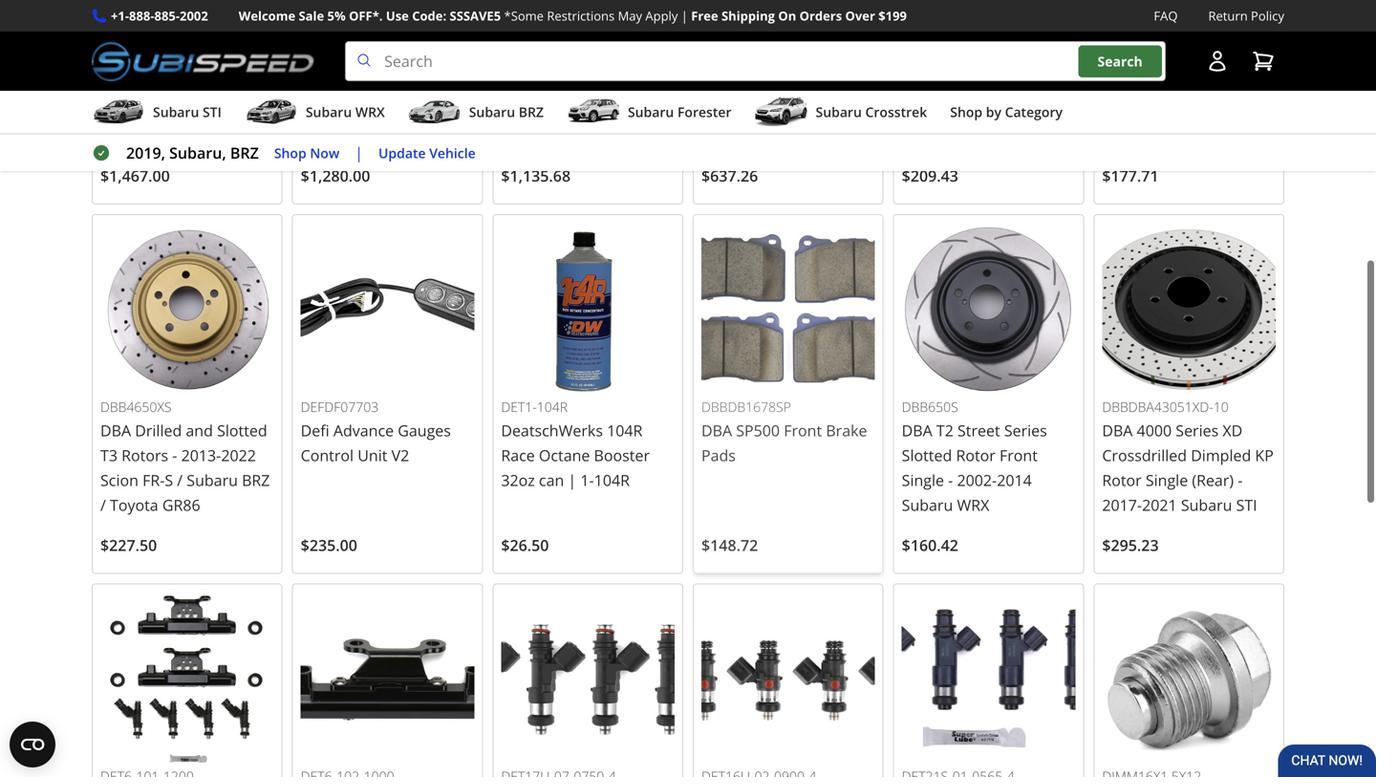 Task type: vqa. For each thing, say whether or not it's contained in the screenshot.
the $199
yes



Task type: describe. For each thing, give the bounding box(es) containing it.
10 for dba 4000 series cross drilled and slotted rotors (rear) - 2015+ wrx
[[985, 28, 1001, 47]]

2017 for sti
[[702, 125, 737, 146]]

shop now
[[274, 144, 340, 162]]

search input field
[[345, 41, 1166, 81]]

- inside the dbb650s dba t2 street series slotted rotor front single - 2002-2014 subaru wrx
[[948, 470, 953, 490]]

2015-
[[805, 100, 845, 121]]

single inside 'dbbdba43051xd-10 dba 4000 series xd crossdrilled dimpled kp rotor single (rear) - 2017-2021 subaru sti'
[[1146, 470, 1188, 490]]

orders
[[800, 7, 842, 24]]

pads
[[702, 445, 736, 465]]

bucket
[[301, 75, 349, 96]]

dba inside dbb2663x-10 dba street series cross drilled and slotted rear rotors - 2013+ scion fr- s / subaru brz / toyota 86
[[1102, 51, 1133, 71]]

use
[[386, 7, 409, 24]]

wrx for dba 4000 series cross drilled and slotted rotors (rear) - 2015+ wrx
[[902, 125, 934, 146]]

cusco inside cus965731sc cusco electric water pump (sc) - 2013-2021 scion fr-s / subaru brz / toyota 86
[[100, 51, 143, 71]]

dba inside dbb4650xs dba drilled and slotted t3 rotors - 2013-2022 scion fr-s / subaru brz / toyota gr86
[[100, 420, 131, 441]]

1-
[[581, 470, 594, 490]]

sssave5
[[450, 7, 501, 24]]

86 inside cus965731sc cusco electric water pump (sc) - 2013-2021 scion fr-s / subaru brz / toyota 86
[[162, 125, 180, 146]]

by
[[986, 103, 1002, 121]]

over
[[846, 7, 875, 24]]

2019, subaru, brz
[[126, 143, 259, 163]]

sale
[[299, 7, 324, 24]]

dbbdb1678sp
[[702, 398, 791, 416]]

fr- inside cus965731sc cusco electric water pump (sc) - 2013-2021 scion fr-s / subaru brz / toyota 86
[[142, 100, 165, 121]]

dbb2663x-
[[1102, 28, 1171, 47]]

frp
[[301, 100, 327, 121]]

dbb650s dba t2 street series slotted rotor single front - subaru models (inc. 2002-2014 wrx), image
[[902, 223, 1076, 396]]

4000 for drilled
[[937, 51, 972, 71]]

dbb5654blks-10-grp dba 5000 series t-slot slotted rotor pair front - 2004-2017 subaru sti, image
[[501, 0, 675, 27]]

5000 inside dbb5654gldxs-10 dba 5000 series 2 piece drilled and slotted rotor (front) - 2015- 2017 sti / 2013+ fr-s / brz / 86
[[736, 51, 771, 71]]

may
[[618, 7, 642, 24]]

dbb4650xs
[[100, 398, 172, 416]]

forester
[[678, 103, 732, 121]]

restrictions
[[547, 7, 615, 24]]

return policy link
[[1209, 6, 1285, 26]]

+1-
[[111, 7, 129, 24]]

bride
[[348, 51, 386, 71]]

code:
[[412, 7, 447, 24]]

drilled inside dbb42659xs-10 dba 4000 series cross drilled and slotted rotors (rear) - 2015+ wrx
[[902, 75, 949, 96]]

(sc)
[[146, 75, 173, 96]]

pair
[[599, 75, 627, 96]]

dimm16x1.5x12 dimple magnetic oil drain plug - 2015-2018 wrx / 2013+ ft86, image
[[1102, 592, 1276, 766]]

brz inside dropdown button
[[519, 103, 544, 121]]

rotor inside 'dbbdba43051xd-10 dba 4000 series xd crossdrilled dimpled kp rotor single (rear) - 2017-2021 subaru sti'
[[1102, 470, 1142, 490]]

toyota inside cus965731sc cusco electric water pump (sc) - 2013-2021 scion fr-s / subaru brz / toyota 86
[[110, 125, 158, 146]]

open widget image
[[10, 722, 55, 768]]

vehicle
[[429, 144, 476, 162]]

s inside cus965731sc cusco electric water pump (sc) - 2013-2021 scion fr-s / subaru brz / toyota 86
[[165, 100, 173, 121]]

fr- inside dbb4650xs dba drilled and slotted t3 rotors - 2013-2022 scion fr-s / subaru brz / toyota gr86
[[142, 470, 165, 490]]

dbbdb1678sp dba sp500 front brake pads, image
[[702, 223, 875, 396]]

det21s-01-0565-4 deatschwerks fuel injectors top feed 565cc - 2002-2014 subaru wrx / 2007+ subaru sti, image
[[902, 592, 1076, 766]]

subaru brz button
[[408, 95, 544, 133]]

update
[[379, 144, 426, 162]]

low
[[392, 75, 421, 96]]

2021 inside cus965731sc cusco electric water pump (sc) - 2013-2021 scion fr-s / subaru brz / toyota 86
[[226, 75, 261, 96]]

0 vertical spatial 104r
[[537, 398, 568, 416]]

1 vertical spatial 104r
[[607, 420, 643, 441]]

32oz
[[501, 470, 535, 490]]

s inside dbb4650xs dba drilled and slotted t3 rotors - 2013-2022 scion fr-s / subaru brz / toyota gr86
[[165, 470, 173, 490]]

and inside dbb5654gldxs-10 dba 5000 series 2 piece drilled and slotted rotor (front) - 2015- 2017 sti / 2013+ fr-s / brz / 86
[[752, 75, 780, 96]]

10 for dba 5000 series 2 piece drilled and slotted rotor (front) - 2015- 2017 sti / 2013+ fr-s / brz / 86
[[803, 28, 818, 47]]

subaru forester button
[[567, 95, 732, 133]]

faq link
[[1154, 6, 1178, 26]]

2013- inside cus965731sc cusco electric water pump (sc) - 2013-2021 scion fr-s / subaru brz / toyota 86
[[186, 75, 226, 96]]

shop by category
[[950, 103, 1063, 121]]

faq
[[1154, 7, 1178, 24]]

shop for shop by category
[[950, 103, 983, 121]]

$148.72
[[702, 535, 758, 555]]

2021 inside 'dbbdba43051xd-10 dba 4000 series xd crossdrilled dimpled kp rotor single (rear) - 2017-2021 subaru sti'
[[1142, 495, 1177, 515]]

crossdrilled
[[1102, 445, 1187, 465]]

front inside dbbdb1678sp dba sp500 front brake pads
[[784, 420, 822, 441]]

$295.23
[[1102, 535, 1159, 555]]

dbb4650xs dba drilled and slotted t3 rotors - 2013-2022 scion fr-s / subaru brz / toyota gr86
[[100, 398, 270, 515]]

brz inside dbb4650xs dba drilled and slotted t3 rotors - 2013-2022 scion fr-s / subaru brz / toyota gr86
[[242, 470, 270, 490]]

on
[[778, 7, 797, 24]]

dbb5654gldxs-10 dba 5000 series 2 piece drilled and slotted rotor (front) - 2015- 2017 sti / 2013+ fr-s / brz / 86
[[702, 28, 872, 171]]

10-
[[593, 28, 612, 47]]

can
[[539, 470, 564, 490]]

dba inside 'dbbdba43051xd-10 dba 4000 series xd crossdrilled dimpled kp rotor single (rear) - 2017-2021 subaru sti'
[[1102, 420, 1133, 441]]

$160.42
[[902, 535, 959, 555]]

subaru down 2
[[816, 103, 862, 121]]

search button
[[1079, 45, 1162, 77]]

front inside the dbb650s dba t2 street series slotted rotor front single - 2002-2014 subaru wrx
[[1000, 445, 1038, 465]]

subaru down slot
[[628, 103, 674, 121]]

dbb42659xs-10 dba 4000 series cross drilled and slotted rotors (rear) - 2015+ wrx / 2014+ forester, image
[[902, 0, 1076, 27]]

dba inside dbbdb1678sp dba sp500 front brake pads
[[702, 420, 732, 441]]

gr86
[[162, 495, 200, 515]]

return
[[1209, 7, 1248, 24]]

$235.00
[[301, 535, 357, 555]]

race
[[501, 445, 535, 465]]

dbb2663x-10 dba street series cross drilled and slotted rear rotors - 2013+ ft86, image
[[1102, 0, 1276, 27]]

a subaru brz thumbnail image image
[[408, 98, 461, 126]]

brz right subaru, at the left
[[230, 143, 259, 163]]

subaru inside the dbb650s dba t2 street series slotted rotor front single - 2002-2014 subaru wrx
[[902, 495, 953, 515]]

- inside cus965731sc cusco electric water pump (sc) - 2013-2021 scion fr-s / subaru brz / toyota 86
[[177, 75, 182, 96]]

sti inside dbb5654gldxs-10 dba 5000 series 2 piece drilled and slotted rotor (front) - 2015- 2017 sti / 2013+ fr-s / brz / 86
[[741, 125, 762, 146]]

$1,280.00
[[301, 165, 370, 186]]

cusco inside cusbrd-hb1acf cusco bride zieg iv full bucket seat, low max - frp silver
[[301, 51, 344, 71]]

| inside the det1-104r deatschwerks 104r race octane booster 32oz can | 1-104r
[[568, 470, 577, 490]]

2013+ inside dbb5654gldxs-10 dba 5000 series 2 piece drilled and slotted rotor (front) - 2015- 2017 sti / 2013+ fr-s / brz / 86
[[775, 125, 819, 146]]

fr- inside dbb5654gldxs-10 dba 5000 series 2 piece drilled and slotted rotor (front) - 2015- 2017 sti / 2013+ fr-s / brz / 86
[[823, 125, 845, 146]]

$177.71
[[1102, 165, 1159, 186]]

2014
[[997, 470, 1032, 490]]

booster
[[594, 445, 650, 465]]

subaru crosstrek
[[816, 103, 927, 121]]

toyota inside dbb4650xs dba drilled and slotted t3 rotors - 2013-2022 scion fr-s / subaru brz / toyota gr86
[[110, 495, 158, 515]]

octane
[[539, 445, 590, 465]]

$1,467.00
[[100, 165, 170, 186]]

$637.26
[[702, 165, 758, 186]]

(front)
[[745, 100, 792, 121]]

subaru inside dbb4650xs dba drilled and slotted t3 rotors - 2013-2022 scion fr-s / subaru brz / toyota gr86
[[187, 470, 238, 490]]

dba inside dbb42659xs-10 dba 4000 series cross drilled and slotted rotors (rear) - 2015+ wrx
[[902, 51, 933, 71]]

update vehicle button
[[379, 142, 476, 164]]

2022
[[221, 445, 256, 465]]

dba inside 'dbb5654blks-10-grp dba 5000 series t-slot slotted rotor pair front - 2004-2017 subaru sti'
[[501, 51, 532, 71]]

rotor inside dbb5654gldxs-10 dba 5000 series 2 piece drilled and slotted rotor (front) - 2015- 2017 sti / 2013+ fr-s / brz / 86
[[702, 100, 741, 121]]

shipping
[[722, 7, 775, 24]]

now
[[310, 144, 340, 162]]

brz inside cus965731sc cusco electric water pump (sc) - 2013-2021 scion fr-s / subaru brz / toyota 86
[[242, 100, 270, 121]]

dba inside the dbb650s dba t2 street series slotted rotor front single - 2002-2014 subaru wrx
[[902, 420, 933, 441]]

free
[[691, 7, 718, 24]]

subaru sti button
[[92, 95, 222, 133]]

$227.50
[[100, 535, 157, 555]]

subaru wrx
[[306, 103, 385, 121]]

subaru down "bucket"
[[306, 103, 352, 121]]

dbb2663x-10 dba street series cross drilled and slotted rear rotors - 2013+ scion fr- s / subaru brz / toyota 86
[[1102, 28, 1274, 171]]

2002
[[180, 7, 208, 24]]

slotted inside dbb5654gldxs-10 dba 5000 series 2 piece drilled and slotted rotor (front) - 2015- 2017 sti / 2013+ fr-s / brz / 86
[[784, 75, 834, 96]]

2 vertical spatial 104r
[[594, 470, 630, 490]]

and inside dbb4650xs dba drilled and slotted t3 rotors - 2013-2022 scion fr-s / subaru brz / toyota gr86
[[186, 420, 213, 441]]

2013+ inside dbb2663x-10 dba street series cross drilled and slotted rear rotors - 2013+ scion fr- s / subaru brz / toyota 86
[[1162, 100, 1206, 121]]

2015+
[[1008, 100, 1051, 121]]

subaru forester
[[628, 103, 732, 121]]

shop now link
[[274, 142, 340, 164]]

885-
[[154, 7, 180, 24]]

series for dba 5000 series 2 piece drilled and slotted rotor (front) - 2015- 2017 sti / 2013+ fr-s / brz / 86
[[775, 51, 818, 71]]

defdf07703 defi advance gauges control unit v2
[[301, 398, 451, 465]]

drilled inside dbb4650xs dba drilled and slotted t3 rotors - 2013-2022 scion fr-s / subaru brz / toyota gr86
[[135, 420, 182, 441]]

det1-104r deatschwerks 104r race octane booster 32oz can | 1-104r
[[501, 398, 650, 490]]

apply
[[646, 7, 678, 24]]

slotted inside the dbb650s dba t2 street series slotted rotor front single - 2002-2014 subaru wrx
[[902, 445, 952, 465]]

sti inside 'dbb5654blks-10-grp dba 5000 series t-slot slotted rotor pair front - 2004-2017 subaru sti'
[[644, 100, 665, 121]]

10 for dba street series cross drilled and slotted rear rotors - 2013+ scion fr- s / subaru brz / toyota 86
[[1171, 28, 1186, 47]]

shop by category button
[[950, 95, 1063, 133]]

subaru inside 'dbbdba43051xd-10 dba 4000 series xd crossdrilled dimpled kp rotor single (rear) - 2017-2021 subaru sti'
[[1181, 495, 1233, 515]]

and inside dbb2663x-10 dba street series cross drilled and slotted rear rotors - 2013+ scion fr- s / subaru brz / toyota 86
[[1153, 75, 1181, 96]]

det6-101-1200 deatschwerks fuel injectors 1200cc w/top feed conversion fuel rails - subaru sti 2004-2006 / legacy gt 2005-2006, image
[[100, 592, 274, 766]]

full
[[443, 51, 468, 71]]

a subaru crosstrek thumbnail image image
[[755, 98, 808, 126]]

2019,
[[126, 143, 165, 163]]

category
[[1005, 103, 1063, 121]]



Task type: locate. For each thing, give the bounding box(es) containing it.
drilled up 'crosstrek'
[[902, 75, 949, 96]]

2013-
[[186, 75, 226, 96], [181, 445, 221, 465]]

slot
[[635, 51, 662, 71]]

front left brake
[[784, 420, 822, 441]]

shop inside shop now link
[[274, 144, 307, 162]]

sp500
[[736, 420, 780, 441]]

cusco up pump
[[100, 51, 143, 71]]

- inside cusbrd-hb1acf cusco bride zieg iv full bucket seat, low max - frp silver
[[460, 75, 464, 96]]

subispeed logo image
[[92, 41, 315, 81]]

0 horizontal spatial wrx
[[355, 103, 385, 121]]

1 vertical spatial 4000
[[1137, 420, 1172, 441]]

dbb5654blks-
[[501, 28, 593, 47]]

2017 for subaru
[[550, 100, 585, 121]]

(rear) inside dbb42659xs-10 dba 4000 series cross drilled and slotted rotors (rear) - 2015+ wrx
[[953, 100, 995, 121]]

front
[[631, 75, 669, 96], [784, 420, 822, 441], [1000, 445, 1038, 465]]

series inside dbb42659xs-10 dba 4000 series cross drilled and slotted rotors (rear) - 2015+ wrx
[[976, 51, 1019, 71]]

rotors inside dbb42659xs-10 dba 4000 series cross drilled and slotted rotors (rear) - 2015+ wrx
[[902, 100, 949, 121]]

scion down rear
[[1210, 100, 1248, 121]]

1 vertical spatial (rear)
[[1192, 470, 1234, 490]]

cross inside dbb42659xs-10 dba 4000 series cross drilled and slotted rotors (rear) - 2015+ wrx
[[1023, 51, 1062, 71]]

dbb650s
[[902, 398, 958, 416]]

10 inside 'dbbdba43051xd-10 dba 4000 series xd crossdrilled dimpled kp rotor single (rear) - 2017-2021 subaru sti'
[[1214, 398, 1229, 416]]

dimpled
[[1191, 445, 1252, 465]]

series
[[775, 51, 818, 71], [976, 51, 1019, 71], [575, 51, 618, 71], [1184, 51, 1227, 71], [1004, 420, 1047, 441], [1176, 420, 1219, 441]]

5000 inside 'dbb5654blks-10-grp dba 5000 series t-slot slotted rotor pair front - 2004-2017 subaru sti'
[[536, 51, 571, 71]]

dba down 'dbb2663x-'
[[1102, 51, 1133, 71]]

1 vertical spatial wrx
[[902, 125, 934, 146]]

rotor up a subaru forester thumbnail image
[[555, 75, 595, 96]]

toyota up $227.50
[[110, 495, 158, 515]]

silver
[[331, 100, 370, 121]]

single inside the dbb650s dba t2 street series slotted rotor front single - 2002-2014 subaru wrx
[[902, 470, 944, 490]]

- up gr86
[[172, 445, 177, 465]]

104r down "booster"
[[594, 470, 630, 490]]

1 horizontal spatial single
[[1146, 470, 1188, 490]]

and up gr86
[[186, 420, 213, 441]]

s inside dbb5654gldxs-10 dba 5000 series 2 piece drilled and slotted rotor (front) - 2015- 2017 sti / 2013+ fr-s / brz / 86
[[845, 125, 854, 146]]

- down search button
[[1153, 100, 1158, 121]]

1 vertical spatial 2021
[[1142, 495, 1177, 515]]

2 5000 from the left
[[536, 51, 571, 71]]

off*.
[[349, 7, 383, 24]]

slotted down button icon
[[1185, 75, 1235, 96]]

2017 inside dbb5654gldxs-10 dba 5000 series 2 piece drilled and slotted rotor (front) - 2015- 2017 sti / 2013+ fr-s / brz / 86
[[702, 125, 737, 146]]

shop left the by at the top right of page
[[950, 103, 983, 121]]

1 vertical spatial |
[[355, 143, 363, 163]]

dbb4650xs dba drilled and slotted t3 rotors - 2013+ ft86, image
[[100, 223, 274, 396]]

2021 up $295.23
[[1142, 495, 1177, 515]]

2013- inside dbb4650xs dba drilled and slotted t3 rotors - 2013-2022 scion fr-s / subaru brz / toyota gr86
[[181, 445, 221, 465]]

street inside the dbb650s dba t2 street series slotted rotor front single - 2002-2014 subaru wrx
[[958, 420, 1001, 441]]

1 vertical spatial 2017
[[702, 125, 737, 146]]

slotted down "t2" at the bottom
[[902, 445, 952, 465]]

series up 2014
[[1004, 420, 1047, 441]]

2 horizontal spatial 86
[[1102, 150, 1120, 171]]

dba down 'dbb650s'
[[902, 420, 933, 441]]

cross
[[1023, 51, 1062, 71], [1231, 51, 1270, 71]]

fr- inside dbb2663x-10 dba street series cross drilled and slotted rear rotors - 2013+ scion fr- s / subaru brz / toyota 86
[[1252, 100, 1274, 121]]

gauges
[[398, 420, 451, 441]]

1 vertical spatial 2013-
[[181, 445, 221, 465]]

dba down dbb5654gldxs-
[[702, 51, 732, 71]]

hb1acf
[[356, 28, 405, 47]]

0 horizontal spatial 2021
[[226, 75, 261, 96]]

return policy
[[1209, 7, 1285, 24]]

subaru wrx button
[[245, 95, 385, 133]]

rotor left (front)
[[702, 100, 741, 121]]

1 horizontal spatial cross
[[1231, 51, 1270, 71]]

and inside dbb42659xs-10 dba 4000 series cross drilled and slotted rotors (rear) - 2015+ wrx
[[953, 75, 980, 96]]

fr- up gr86
[[142, 470, 165, 490]]

t2
[[937, 420, 954, 441]]

(rear) left "2015+"
[[953, 100, 995, 121]]

water
[[202, 51, 245, 71]]

s up gr86
[[165, 470, 173, 490]]

subaru inside cus965731sc cusco electric water pump (sc) - 2013-2021 scion fr-s / subaru brz / toyota 86
[[187, 100, 238, 121]]

1 vertical spatial front
[[784, 420, 822, 441]]

scion inside dbb2663x-10 dba street series cross drilled and slotted rear rotors - 2013+ scion fr- s / subaru brz / toyota 86
[[1210, 100, 1248, 121]]

defdf07703 defi advance gauges control unit v2, image
[[301, 223, 474, 396]]

subaru up vehicle at the left of the page
[[469, 103, 515, 121]]

rotors down search button
[[1102, 100, 1149, 121]]

2004-
[[510, 100, 550, 121]]

2021 down water
[[226, 75, 261, 96]]

0 vertical spatial 2017
[[550, 100, 585, 121]]

- left "2015+"
[[999, 100, 1004, 121]]

sti up subaru, at the left
[[203, 103, 222, 121]]

5000 down dbb5654blks-
[[536, 51, 571, 71]]

slotted inside dbb2663x-10 dba street series cross drilled and slotted rear rotors - 2013+ scion fr- s / subaru brz / toyota 86
[[1185, 75, 1235, 96]]

1 horizontal spatial rotors
[[902, 100, 949, 121]]

brake
[[826, 420, 867, 441]]

(rear) inside 'dbbdba43051xd-10 dba 4000 series xd crossdrilled dimpled kp rotor single (rear) - 2017-2021 subaru sti'
[[1192, 470, 1234, 490]]

and down 'dbb2663x-'
[[1153, 75, 1181, 96]]

cross inside dbb2663x-10 dba street series cross drilled and slotted rear rotors - 2013+ scion fr- s / subaru brz / toyota 86
[[1231, 51, 1270, 71]]

2 horizontal spatial wrx
[[957, 495, 990, 515]]

subaru down 2022
[[187, 470, 238, 490]]

5%
[[327, 7, 346, 24]]

cus965731sc cusco electric water pump (sc) - 2013-2021 scion fr-s / subaru brz / toyota 86
[[100, 28, 270, 146]]

1 horizontal spatial 2017
[[702, 125, 737, 146]]

0 vertical spatial street
[[1137, 51, 1180, 71]]

0 vertical spatial 2021
[[226, 75, 261, 96]]

2 vertical spatial wrx
[[957, 495, 990, 515]]

4000 down dbbdba43051xd-
[[1137, 420, 1172, 441]]

wrx
[[355, 103, 385, 121], [902, 125, 934, 146], [957, 495, 990, 515]]

4000 inside dbb42659xs-10 dba 4000 series cross drilled and slotted rotors (rear) - 2015+ wrx
[[937, 51, 972, 71]]

2 vertical spatial |
[[568, 470, 577, 490]]

10 for dba 4000 series xd crossdrilled dimpled kp rotor single (rear) - 2017-2021 subaru sti
[[1214, 398, 1229, 416]]

series for dba 4000 series xd crossdrilled dimpled kp rotor single (rear) - 2017-2021 subaru sti
[[1176, 420, 1219, 441]]

toyota inside dbb2663x-10 dba street series cross drilled and slotted rear rotors - 2013+ scion fr- s / subaru brz / toyota 86
[[1221, 125, 1270, 146]]

2013+
[[1162, 100, 1206, 121], [775, 125, 819, 146]]

86 inside dbb5654gldxs-10 dba 5000 series 2 piece drilled and slotted rotor (front) - 2015- 2017 sti / 2013+ fr-s / brz / 86
[[743, 150, 761, 171]]

/
[[177, 100, 183, 121], [100, 125, 106, 146], [766, 125, 771, 146], [858, 125, 863, 146], [1115, 125, 1120, 146], [1212, 125, 1217, 146], [734, 150, 739, 171], [177, 470, 183, 490], [100, 495, 106, 515]]

single
[[902, 470, 944, 490], [1146, 470, 1188, 490]]

cross up rear
[[1231, 51, 1270, 71]]

xd
[[1223, 420, 1243, 441]]

dbb5654blks-10-grp dba 5000 series t-slot slotted rotor pair front - 2004-2017 subaru sti
[[501, 28, 669, 121]]

button image
[[1206, 50, 1229, 73]]

1 horizontal spatial (rear)
[[1192, 470, 1234, 490]]

0 horizontal spatial cusco
[[100, 51, 143, 71]]

drilled down dbb4650xs
[[135, 420, 182, 441]]

5000 down dbb5654gldxs-
[[736, 51, 771, 71]]

brz inside dbb5654gldxs-10 dba 5000 series 2 piece drilled and slotted rotor (front) - 2015- 2017 sti / 2013+ fr-s / brz / 86
[[702, 150, 730, 171]]

rotors right t3
[[122, 445, 168, 465]]

piece
[[835, 51, 872, 71]]

slotted up shop by category at the right top
[[984, 75, 1034, 96]]

grp
[[612, 28, 638, 47]]

fr- down 2015-
[[823, 125, 845, 146]]

subaru up subaru, at the left
[[187, 100, 238, 121]]

scion down t3
[[100, 470, 139, 490]]

slotted inside dbb42659xs-10 dba 4000 series cross drilled and slotted rotors (rear) - 2015+ wrx
[[984, 75, 1034, 96]]

wrx inside dropdown button
[[355, 103, 385, 121]]

s down (sc)
[[165, 100, 173, 121]]

- down dimpled
[[1238, 470, 1243, 490]]

0 horizontal spatial shop
[[274, 144, 307, 162]]

street down 'dbb2663x-'
[[1137, 51, 1180, 71]]

0 horizontal spatial 2013+
[[775, 125, 819, 146]]

street inside dbb2663x-10 dba street series cross drilled and slotted rear rotors - 2013+ scion fr- s / subaru brz / toyota 86
[[1137, 51, 1180, 71]]

rotors inside dbb4650xs dba drilled and slotted t3 rotors - 2013-2022 scion fr-s / subaru brz / toyota gr86
[[122, 445, 168, 465]]

4000 for crossdrilled
[[1137, 420, 1172, 441]]

86 inside dbb2663x-10 dba street series cross drilled and slotted rear rotors - 2013+ scion fr- s / subaru brz / toyota 86
[[1102, 150, 1120, 171]]

cross for dba street series cross drilled and slotted rear rotors - 2013+ scion fr- s / subaru brz / toyota 86
[[1231, 51, 1270, 71]]

1 horizontal spatial 2021
[[1142, 495, 1177, 515]]

rotor inside the dbb650s dba t2 street series slotted rotor front single - 2002-2014 subaru wrx
[[956, 445, 996, 465]]

cross up "2015+"
[[1023, 51, 1062, 71]]

2 cross from the left
[[1231, 51, 1270, 71]]

10 down faq link
[[1171, 28, 1186, 47]]

iv
[[426, 51, 439, 71]]

2013- down water
[[186, 75, 226, 96]]

1 horizontal spatial 86
[[743, 150, 761, 171]]

1 horizontal spatial shop
[[950, 103, 983, 121]]

control
[[301, 445, 354, 465]]

- inside dbb5654gldxs-10 dba 5000 series 2 piece drilled and slotted rotor (front) - 2015- 2017 sti / 2013+ fr-s / brz / 86
[[796, 100, 801, 121]]

drilled down "search" at top
[[1102, 75, 1149, 96]]

scion down pump
[[100, 100, 139, 121]]

subaru inside 'dbb5654blks-10-grp dba 5000 series t-slot slotted rotor pair front - 2004-2017 subaru sti'
[[589, 100, 640, 121]]

1 5000 from the left
[[736, 51, 771, 71]]

- inside dbb2663x-10 dba street series cross drilled and slotted rear rotors - 2013+ scion fr- s / subaru brz / toyota 86
[[1153, 100, 1158, 121]]

1 cusco from the left
[[100, 51, 143, 71]]

rotors up $209.43
[[902, 100, 949, 121]]

pump
[[100, 75, 142, 96]]

5000
[[736, 51, 771, 71], [536, 51, 571, 71]]

update vehicle
[[379, 144, 476, 162]]

$209.43
[[902, 165, 959, 186]]

rotors inside dbb2663x-10 dba street series cross drilled and slotted rear rotors - 2013+ scion fr- s / subaru brz / toyota 86
[[1102, 100, 1149, 121]]

s down subaru crosstrek
[[845, 125, 854, 146]]

1 horizontal spatial |
[[568, 470, 577, 490]]

2 single from the left
[[1146, 470, 1188, 490]]

0 horizontal spatial cross
[[1023, 51, 1062, 71]]

1 horizontal spatial 4000
[[1137, 420, 1172, 441]]

dba up t3
[[100, 420, 131, 441]]

| left 1-
[[568, 470, 577, 490]]

wrx down 'crosstrek'
[[902, 125, 934, 146]]

1 vertical spatial shop
[[274, 144, 307, 162]]

series inside the dbb650s dba t2 street series slotted rotor front single - 2002-2014 subaru wrx
[[1004, 420, 1047, 441]]

street for rotor
[[958, 420, 1001, 441]]

1 horizontal spatial 2013+
[[1162, 100, 1206, 121]]

1 horizontal spatial street
[[1137, 51, 1180, 71]]

single down crossdrilled
[[1146, 470, 1188, 490]]

2 horizontal spatial |
[[681, 7, 688, 24]]

dbb5654gldxs-
[[702, 28, 803, 47]]

cusbrd-hb1acf cusco bride zieg iv full bucket seat, low max - frp silver, image
[[301, 0, 474, 27]]

1 horizontal spatial front
[[784, 420, 822, 441]]

2
[[822, 51, 831, 71]]

(rear) down dimpled
[[1192, 470, 1234, 490]]

advance
[[333, 420, 394, 441]]

det17u-07-0750-4 2015-2021 subaru sti deatschwerks bosch ev14 fuel injectors top feed 750cc, image
[[501, 592, 675, 766]]

defi
[[301, 420, 329, 441]]

$199
[[879, 7, 907, 24]]

2 horizontal spatial front
[[1000, 445, 1038, 465]]

104r up "booster"
[[607, 420, 643, 441]]

4000 inside 'dbbdba43051xd-10 dba 4000 series xd crossdrilled dimpled kp rotor single (rear) - 2017-2021 subaru sti'
[[1137, 420, 1172, 441]]

2017-
[[1102, 495, 1142, 515]]

10 up xd
[[1214, 398, 1229, 416]]

0 vertical spatial |
[[681, 7, 688, 24]]

a subaru forester thumbnail image image
[[567, 98, 620, 126]]

0 vertical spatial (rear)
[[953, 100, 995, 121]]

kp
[[1255, 445, 1274, 465]]

series for dba 4000 series cross drilled and slotted rotors (rear) - 2015+ wrx
[[976, 51, 1019, 71]]

slotted up 2022
[[217, 420, 267, 441]]

sti inside 'dbbdba43051xd-10 dba 4000 series xd crossdrilled dimpled kp rotor single (rear) - 2017-2021 subaru sti'
[[1237, 495, 1258, 515]]

fr- down rear
[[1252, 100, 1274, 121]]

brz inside dbb2663x-10 dba street series cross drilled and slotted rear rotors - 2013+ scion fr- s / subaru brz / toyota 86
[[1180, 125, 1208, 146]]

series inside 'dbbdba43051xd-10 dba 4000 series xd crossdrilled dimpled kp rotor single (rear) - 2017-2021 subaru sti'
[[1176, 420, 1219, 441]]

sti down (front)
[[741, 125, 762, 146]]

dba
[[702, 51, 732, 71], [902, 51, 933, 71], [501, 51, 532, 71], [1102, 51, 1133, 71], [100, 420, 131, 441], [702, 420, 732, 441], [902, 420, 933, 441], [1102, 420, 1133, 441]]

series for dba street series cross drilled and slotted rear rotors - 2013+ scion fr- s / subaru brz / toyota 86
[[1184, 51, 1227, 71]]

2 vertical spatial front
[[1000, 445, 1038, 465]]

| up $1,280.00
[[355, 143, 363, 163]]

front inside 'dbb5654blks-10-grp dba 5000 series t-slot slotted rotor pair front - 2004-2017 subaru sti'
[[631, 75, 669, 96]]

2013- up gr86
[[181, 445, 221, 465]]

series for dba t2 street series slotted rotor front single - 2002-2014 subaru wrx
[[1004, 420, 1047, 441]]

2002-
[[957, 470, 997, 490]]

wrx down seat,
[[355, 103, 385, 121]]

slotted inside dbb4650xs dba drilled and slotted t3 rotors - 2013-2022 scion fr-s / subaru brz / toyota gr86
[[217, 420, 267, 441]]

slotted up 2004- in the top of the page
[[501, 75, 551, 96]]

scion inside cus965731sc cusco electric water pump (sc) - 2013-2021 scion fr-s / subaru brz / toyota 86
[[100, 100, 139, 121]]

dbb5654gldxs-10 dba 5000 series 2 piece drilled and slotted rotor (front) - 2015-2017 sti / 2013+ fr-s / brz / 86, image
[[702, 0, 875, 27]]

subaru brz
[[469, 103, 544, 121]]

policy
[[1251, 7, 1285, 24]]

2 cusco from the left
[[301, 51, 344, 71]]

0 horizontal spatial 2017
[[550, 100, 585, 121]]

4000
[[937, 51, 972, 71], [1137, 420, 1172, 441]]

cusco down cusbrd-
[[301, 51, 344, 71]]

det6-102-1000 deatschwerks fuel injectors 1000cc w/ top feed fuel rails, image
[[301, 592, 474, 766]]

sti down kp
[[1237, 495, 1258, 515]]

wrx for dba t2 street series slotted rotor front single - 2002-2014 subaru wrx
[[957, 495, 990, 515]]

and
[[752, 75, 780, 96], [953, 75, 980, 96], [1153, 75, 1181, 96], [186, 420, 213, 441]]

cusco
[[100, 51, 143, 71], [301, 51, 344, 71]]

brz
[[242, 100, 270, 121], [519, 103, 544, 121], [1180, 125, 1208, 146], [230, 143, 259, 163], [702, 150, 730, 171], [242, 470, 270, 490]]

0 horizontal spatial 5000
[[536, 51, 571, 71]]

- inside dbb4650xs dba drilled and slotted t3 rotors - 2013-2022 scion fr-s / subaru brz / toyota gr86
[[172, 445, 177, 465]]

cross for dba 4000 series cross drilled and slotted rotors (rear) - 2015+ wrx
[[1023, 51, 1062, 71]]

v2
[[392, 445, 409, 465]]

0 horizontal spatial 86
[[162, 125, 180, 146]]

0 vertical spatial wrx
[[355, 103, 385, 121]]

wrx down 2002-
[[957, 495, 990, 515]]

subaru up $160.42
[[902, 495, 953, 515]]

10 down "dbb42659xs-10 dba 4000 series cross drilled and slotted rotors (rear) - 2015+ wrx / 2014+ forester," 'image'
[[985, 28, 1001, 47]]

unit
[[358, 445, 388, 465]]

deatschwerks
[[501, 420, 603, 441]]

t3
[[100, 445, 118, 465]]

0 horizontal spatial rotors
[[122, 445, 168, 465]]

subaru down pair
[[589, 100, 640, 121]]

- inside 'dbbdba43051xd-10 dba 4000 series xd crossdrilled dimpled kp rotor single (rear) - 2017-2021 subaru sti'
[[1238, 470, 1243, 490]]

cusbrd-
[[301, 28, 356, 47]]

subaru crosstrek button
[[755, 95, 927, 133]]

1 horizontal spatial cusco
[[301, 51, 344, 71]]

- left 2002-
[[948, 470, 953, 490]]

0 horizontal spatial single
[[902, 470, 944, 490]]

slotted up 2015-
[[784, 75, 834, 96]]

wrx inside dbb42659xs-10 dba 4000 series cross drilled and slotted rotors (rear) - 2015+ wrx
[[902, 125, 934, 146]]

0 horizontal spatial front
[[631, 75, 669, 96]]

dbbdba43051xd-
[[1102, 398, 1214, 416]]

- left 2015-
[[796, 100, 801, 121]]

0 horizontal spatial street
[[958, 420, 1001, 441]]

0 horizontal spatial |
[[355, 143, 363, 163]]

subaru inside dbb2663x-10 dba street series cross drilled and slotted rear rotors - 2013+ scion fr- s / subaru brz / toyota 86
[[1124, 125, 1176, 146]]

series left 2
[[775, 51, 818, 71]]

a subaru sti thumbnail image image
[[92, 98, 145, 126]]

subaru down (sc)
[[153, 103, 199, 121]]

and up (front)
[[752, 75, 780, 96]]

cus965 731 sc cusco electric water pump (sc) - 2013+ ft86, image
[[100, 0, 274, 27]]

defdf07703
[[301, 398, 379, 416]]

4000 down the dbb42659xs- in the right top of the page
[[937, 51, 972, 71]]

dba down the dbb42659xs- in the right top of the page
[[902, 51, 933, 71]]

front up 2014
[[1000, 445, 1038, 465]]

det16u-02-0900-4 deatschwerks 900cc fuel injectors - 2013+ ft86, image
[[702, 592, 875, 766]]

0 horizontal spatial 4000
[[937, 51, 972, 71]]

drilled inside dbb5654gldxs-10 dba 5000 series 2 piece drilled and slotted rotor (front) - 2015- 2017 sti / 2013+ fr-s / brz / 86
[[702, 75, 748, 96]]

10 down orders
[[803, 28, 818, 47]]

dba inside dbb5654gldxs-10 dba 5000 series 2 piece drilled and slotted rotor (front) - 2015- 2017 sti / 2013+ fr-s / brz / 86
[[702, 51, 732, 71]]

10 inside dbb5654gldxs-10 dba 5000 series 2 piece drilled and slotted rotor (front) - 2015- 2017 sti / 2013+ fr-s / brz / 86
[[803, 28, 818, 47]]

s inside dbb2663x-10 dba street series cross drilled and slotted rear rotors - 2013+ scion fr- s / subaru brz / toyota 86
[[1102, 125, 1111, 146]]

series down 10-
[[575, 51, 618, 71]]

street for drilled
[[1137, 51, 1180, 71]]

sti left forester
[[644, 100, 665, 121]]

1 horizontal spatial 5000
[[736, 51, 771, 71]]

a subaru wrx thumbnail image image
[[245, 98, 298, 126]]

0 vertical spatial shop
[[950, 103, 983, 121]]

86
[[162, 125, 180, 146], [743, 150, 761, 171], [1102, 150, 1120, 171]]

slotted inside 'dbb5654blks-10-grp dba 5000 series t-slot slotted rotor pair front - 2004-2017 subaru sti'
[[501, 75, 551, 96]]

brz down 2022
[[242, 470, 270, 490]]

1 cross from the left
[[1023, 51, 1062, 71]]

brz left frp
[[242, 100, 270, 121]]

(rear)
[[953, 100, 995, 121], [1192, 470, 1234, 490]]

- inside 'dbb5654blks-10-grp dba 5000 series t-slot slotted rotor pair front - 2004-2017 subaru sti'
[[501, 100, 506, 121]]

10 inside dbb42659xs-10 dba 4000 series cross drilled and slotted rotors (rear) - 2015+ wrx
[[985, 28, 1001, 47]]

2 horizontal spatial rotors
[[1102, 100, 1149, 121]]

single left 2002-
[[902, 470, 944, 490]]

shop for shop now
[[274, 144, 307, 162]]

1 vertical spatial street
[[958, 420, 1001, 441]]

dba up crossdrilled
[[1102, 420, 1133, 441]]

2017 inside 'dbb5654blks-10-grp dba 5000 series t-slot slotted rotor pair front - 2004-2017 subaru sti'
[[550, 100, 585, 121]]

- left 2004- in the top of the page
[[501, 100, 506, 121]]

search
[[1098, 52, 1143, 70]]

- right (sc)
[[177, 75, 182, 96]]

0 vertical spatial 2013+
[[1162, 100, 1206, 121]]

0 vertical spatial 2013-
[[186, 75, 226, 96]]

1 horizontal spatial wrx
[[902, 125, 934, 146]]

dba up pads in the bottom right of the page
[[702, 420, 732, 441]]

1 vertical spatial 2013+
[[775, 125, 819, 146]]

s up $177.71
[[1102, 125, 1111, 146]]

dbbdba43051xd-10 0, image
[[1102, 223, 1276, 396]]

0 vertical spatial front
[[631, 75, 669, 96]]

- inside dbb42659xs-10 dba 4000 series cross drilled and slotted rotors (rear) - 2015+ wrx
[[999, 100, 1004, 121]]

s
[[165, 100, 173, 121], [845, 125, 854, 146], [1102, 125, 1111, 146], [165, 470, 173, 490]]

1 single from the left
[[902, 470, 944, 490]]

series inside dbb2663x-10 dba street series cross drilled and slotted rear rotors - 2013+ scion fr- s / subaru brz / toyota 86
[[1184, 51, 1227, 71]]

series inside dbb5654gldxs-10 dba 5000 series 2 piece drilled and slotted rotor (front) - 2015- 2017 sti / 2013+ fr-s / brz / 86
[[775, 51, 818, 71]]

+1-888-885-2002 link
[[111, 6, 208, 26]]

det1-
[[501, 398, 537, 416]]

rotor inside 'dbb5654blks-10-grp dba 5000 series t-slot slotted rotor pair front - 2004-2017 subaru sti'
[[555, 75, 595, 96]]

picture of deatschwerks 104r race octane booster 32oz can | 1-104r image
[[501, 223, 675, 396]]

welcome sale 5% off*. use code: sssave5 *some restrictions may apply | free shipping on orders over $199
[[239, 7, 907, 24]]

rotor up 2002-
[[956, 445, 996, 465]]

scion inside dbb4650xs dba drilled and slotted t3 rotors - 2013-2022 scion fr-s / subaru brz / toyota gr86
[[100, 470, 139, 490]]

shop
[[950, 103, 983, 121], [274, 144, 307, 162]]

fr- down (sc)
[[142, 100, 165, 121]]

2017 down forester
[[702, 125, 737, 146]]

0 horizontal spatial (rear)
[[953, 100, 995, 121]]

drilled inside dbb2663x-10 dba street series cross drilled and slotted rear rotors - 2013+ scion fr- s / subaru brz / toyota 86
[[1102, 75, 1149, 96]]

0 vertical spatial 4000
[[937, 51, 972, 71]]

| left free
[[681, 7, 688, 24]]

shop inside shop by category dropdown button
[[950, 103, 983, 121]]

104r up deatschwerks
[[537, 398, 568, 416]]

cusbrd-hb1acf cusco bride zieg iv full bucket seat, low max - frp silver
[[301, 28, 468, 121]]

series inside 'dbb5654blks-10-grp dba 5000 series t-slot slotted rotor pair front - 2004-2017 subaru sti'
[[575, 51, 618, 71]]

sti inside dropdown button
[[203, 103, 222, 121]]

- right max
[[460, 75, 464, 96]]

rotor up 2017-
[[1102, 470, 1142, 490]]

2021
[[226, 75, 261, 96], [1142, 495, 1177, 515]]



